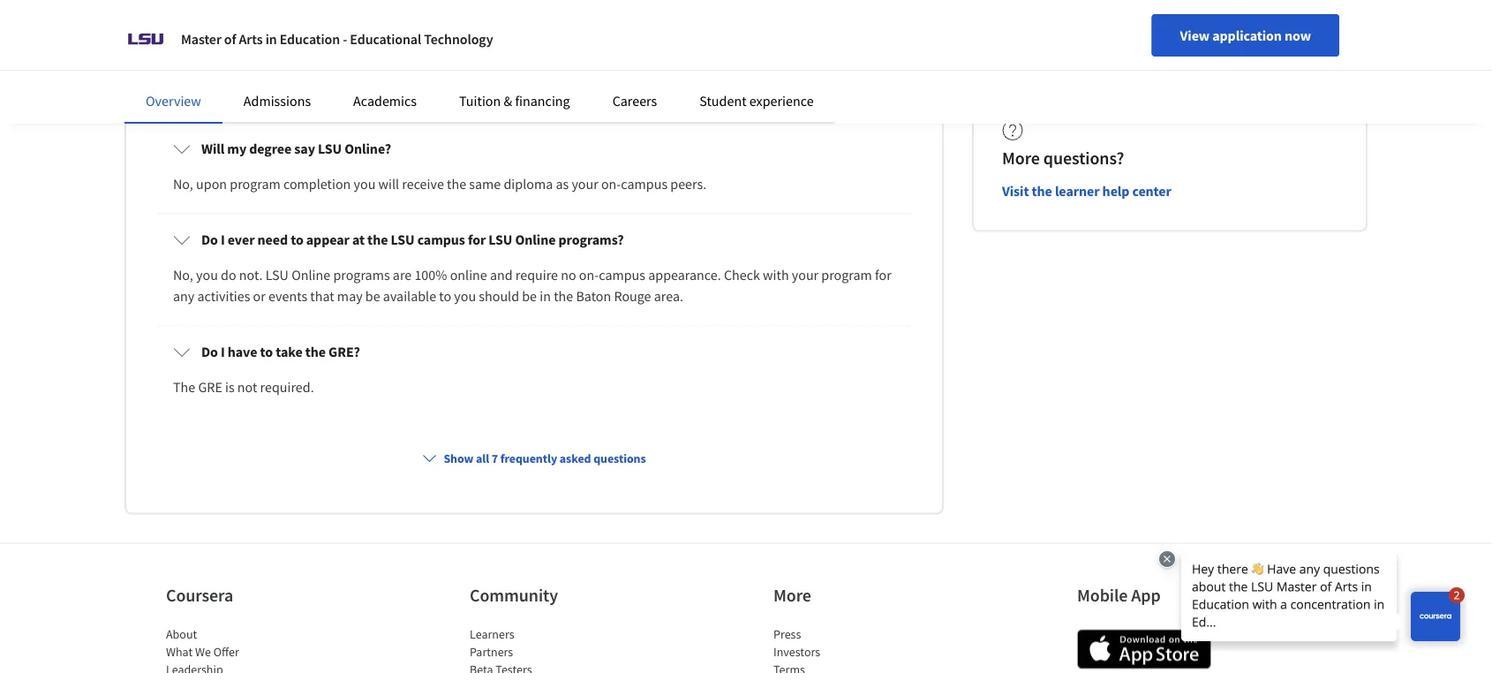 Task type: locate. For each thing, give the bounding box(es) containing it.
on- right no
[[579, 266, 599, 284]]

not
[[238, 378, 257, 396]]

online up require
[[515, 231, 556, 249]]

offer
[[214, 643, 239, 659]]

asked
[[244, 37, 306, 68], [560, 450, 591, 466]]

and
[[490, 266, 513, 284]]

1 horizontal spatial list item
[[470, 660, 620, 673]]

your inside no, you do not. lsu online programs are 100% online and require no on-campus appearance. check with your program for any activities or events that may be available to you should be in the baton rouge area.
[[792, 266, 819, 284]]

list for coursera
[[166, 625, 316, 673]]

do
[[201, 231, 218, 249], [201, 343, 218, 361]]

0 horizontal spatial you
[[196, 266, 218, 284]]

investors link
[[774, 643, 821, 659]]

no,
[[173, 175, 193, 193], [173, 266, 193, 284]]

2 no, from the top
[[173, 266, 193, 284]]

about link
[[166, 626, 197, 642]]

more up press
[[774, 584, 812, 606]]

100%
[[415, 266, 447, 284]]

will my degree say lsu online?
[[201, 140, 391, 158]]

program right with
[[822, 266, 873, 284]]

on-
[[602, 175, 621, 193], [579, 266, 599, 284]]

i
[[221, 231, 225, 249], [221, 343, 225, 361]]

0 horizontal spatial questions
[[311, 37, 414, 68]]

3 list from the left
[[774, 625, 924, 673]]

1 horizontal spatial online
[[515, 231, 556, 249]]

1 vertical spatial you
[[196, 266, 218, 284]]

2 do from the top
[[201, 343, 218, 361]]

will my degree say lsu online? button
[[159, 124, 910, 174]]

no, for no, upon program completion you will receive the same diploma as your on-campus peers.
[[173, 175, 193, 193]]

we
[[195, 643, 211, 659]]

master
[[181, 30, 222, 48]]

0 horizontal spatial list
[[166, 625, 316, 673]]

press investors
[[774, 626, 821, 659]]

1 horizontal spatial more
[[1003, 147, 1041, 169]]

i left ever
[[221, 231, 225, 249]]

community
[[470, 584, 558, 606]]

campus inside dropdown button
[[418, 231, 465, 249]]

1 vertical spatial to
[[439, 287, 452, 305]]

coursera
[[166, 584, 233, 606]]

0 horizontal spatial program
[[230, 175, 281, 193]]

be down require
[[522, 287, 537, 305]]

press
[[774, 626, 802, 642]]

do left have
[[201, 343, 218, 361]]

campus
[[621, 175, 668, 193], [418, 231, 465, 249], [599, 266, 646, 284]]

1 vertical spatial program
[[822, 266, 873, 284]]

be right may
[[366, 287, 380, 305]]

2 i from the top
[[221, 343, 225, 361]]

0 horizontal spatial to
[[260, 343, 273, 361]]

list containing learners
[[470, 625, 620, 673]]

the right at
[[368, 231, 388, 249]]

technology
[[424, 30, 493, 48]]

2 list from the left
[[470, 625, 620, 673]]

1 vertical spatial do
[[201, 343, 218, 361]]

now
[[1285, 27, 1312, 44]]

gre
[[198, 378, 222, 396]]

will
[[201, 140, 225, 158]]

0 horizontal spatial for
[[468, 231, 486, 249]]

0 horizontal spatial asked
[[244, 37, 306, 68]]

1 vertical spatial online
[[292, 266, 331, 284]]

on- right as
[[602, 175, 621, 193]]

more up visit
[[1003, 147, 1041, 169]]

1 horizontal spatial you
[[354, 175, 376, 193]]

0 horizontal spatial list item
[[166, 660, 316, 673]]

for inside dropdown button
[[468, 231, 486, 249]]

view application now button
[[1152, 14, 1340, 57]]

0 vertical spatial no,
[[173, 175, 193, 193]]

list item
[[166, 660, 316, 673], [470, 660, 620, 673], [774, 660, 924, 673]]

check
[[724, 266, 761, 284]]

campus up 100%
[[418, 231, 465, 249]]

in inside no, you do not. lsu online programs are 100% online and require no on-campus appearance. check with your program for any activities or events that may be available to you should be in the baton rouge area.
[[540, 287, 551, 305]]

1 horizontal spatial asked
[[560, 450, 591, 466]]

visit the learner help center link
[[1003, 181, 1172, 202]]

more
[[1003, 147, 1041, 169], [774, 584, 812, 606]]

1 list item from the left
[[166, 660, 316, 673]]

more for more questions?
[[1003, 147, 1041, 169]]

1 vertical spatial questions
[[594, 450, 646, 466]]

1 vertical spatial asked
[[560, 450, 591, 466]]

say
[[294, 140, 315, 158]]

1 vertical spatial in
[[540, 287, 551, 305]]

visit
[[1003, 182, 1030, 200]]

0 horizontal spatial on-
[[579, 266, 599, 284]]

help
[[1103, 182, 1130, 200]]

lsu up events in the left of the page
[[266, 266, 289, 284]]

asked right frequently
[[560, 450, 591, 466]]

1 horizontal spatial program
[[822, 266, 873, 284]]

questions
[[311, 37, 414, 68], [594, 450, 646, 466]]

2 horizontal spatial to
[[439, 287, 452, 305]]

i for have
[[221, 343, 225, 361]]

visit the learner help center
[[1003, 182, 1172, 200]]

do left ever
[[201, 231, 218, 249]]

no, for no, you do not. lsu online programs are 100% online and require no on-campus appearance. check with your program for any activities or events that may be available to you should be in the baton rouge area.
[[173, 266, 193, 284]]

your right with
[[792, 266, 819, 284]]

1 do from the top
[[201, 231, 218, 249]]

campus up the rouge
[[599, 266, 646, 284]]

in
[[266, 30, 277, 48], [540, 287, 551, 305]]

programs
[[333, 266, 390, 284]]

view application now
[[1181, 27, 1312, 44]]

what
[[166, 643, 193, 659]]

2 horizontal spatial you
[[454, 287, 476, 305]]

online up that
[[292, 266, 331, 284]]

no, upon program completion you will receive the same diploma as your on-campus peers.
[[173, 175, 707, 193]]

0 vertical spatial online
[[515, 231, 556, 249]]

1 horizontal spatial in
[[540, 287, 551, 305]]

the inside no, you do not. lsu online programs are 100% online and require no on-campus appearance. check with your program for any activities or events that may be available to you should be in the baton rouge area.
[[554, 287, 573, 305]]

student experience link
[[700, 92, 814, 110]]

list item for community
[[470, 660, 620, 673]]

2 vertical spatial you
[[454, 287, 476, 305]]

1 vertical spatial on-
[[579, 266, 599, 284]]

careers link
[[613, 92, 658, 110]]

be
[[366, 287, 380, 305], [522, 287, 537, 305]]

1 vertical spatial no,
[[173, 266, 193, 284]]

view
[[1181, 27, 1210, 44]]

you left will
[[354, 175, 376, 193]]

2 horizontal spatial list item
[[774, 660, 924, 673]]

1 horizontal spatial questions
[[594, 450, 646, 466]]

learners link
[[470, 626, 515, 642]]

available
[[383, 287, 436, 305]]

tuition
[[459, 92, 501, 110]]

center
[[1133, 182, 1172, 200]]

list containing press
[[774, 625, 924, 673]]

program down degree
[[230, 175, 281, 193]]

your right as
[[572, 175, 599, 193]]

receive
[[402, 175, 444, 193]]

you
[[354, 175, 376, 193], [196, 266, 218, 284], [454, 287, 476, 305]]

learners partners
[[470, 626, 515, 659]]

list item down the investors link
[[774, 660, 924, 673]]

0 horizontal spatial online
[[292, 266, 331, 284]]

upon
[[196, 175, 227, 193]]

lsu inside will my degree say lsu online? dropdown button
[[318, 140, 342, 158]]

1 list from the left
[[166, 625, 316, 673]]

online?
[[345, 140, 391, 158]]

campus inside no, you do not. lsu online programs are 100% online and require no on-campus appearance. check with your program for any activities or events that may be available to you should be in the baton rouge area.
[[599, 266, 646, 284]]

online
[[515, 231, 556, 249], [292, 266, 331, 284]]

1 vertical spatial for
[[876, 266, 892, 284]]

your
[[572, 175, 599, 193], [792, 266, 819, 284]]

in right arts
[[266, 30, 277, 48]]

1 i from the top
[[221, 231, 225, 249]]

0 vertical spatial do
[[201, 231, 218, 249]]

1 no, from the top
[[173, 175, 193, 193]]

2 vertical spatial campus
[[599, 266, 646, 284]]

or
[[253, 287, 266, 305]]

download on the app store image
[[1078, 629, 1212, 669]]

list item down partners
[[470, 660, 620, 673]]

programs?
[[559, 231, 624, 249]]

1 vertical spatial your
[[792, 266, 819, 284]]

lsu right say
[[318, 140, 342, 158]]

partners
[[470, 643, 513, 659]]

you left do
[[196, 266, 218, 284]]

0 vertical spatial your
[[572, 175, 599, 193]]

appearance.
[[649, 266, 721, 284]]

0 vertical spatial questions
[[311, 37, 414, 68]]

i left have
[[221, 343, 225, 361]]

no, left upon on the top of the page
[[173, 175, 193, 193]]

1 horizontal spatial on-
[[602, 175, 621, 193]]

the right take
[[305, 343, 326, 361]]

the down no
[[554, 287, 573, 305]]

list item down offer
[[166, 660, 316, 673]]

3 list item from the left
[[774, 660, 924, 673]]

application
[[1213, 27, 1283, 44]]

2 horizontal spatial list
[[774, 625, 924, 673]]

0 horizontal spatial in
[[266, 30, 277, 48]]

the right visit
[[1032, 182, 1053, 200]]

partners link
[[470, 643, 513, 659]]

1 horizontal spatial be
[[522, 287, 537, 305]]

2 list item from the left
[[470, 660, 620, 673]]

is
[[225, 378, 235, 396]]

degree
[[249, 140, 292, 158]]

lsu
[[318, 140, 342, 158], [391, 231, 415, 249], [489, 231, 513, 249], [266, 266, 289, 284]]

do i have to take the gre?
[[201, 343, 360, 361]]

0 vertical spatial on-
[[602, 175, 621, 193]]

to right need
[[291, 231, 304, 249]]

list
[[166, 625, 316, 673], [470, 625, 620, 673], [774, 625, 924, 673]]

asked right of
[[244, 37, 306, 68]]

1 vertical spatial i
[[221, 343, 225, 361]]

require
[[516, 266, 558, 284]]

no, inside no, you do not. lsu online programs are 100% online and require no on-campus appearance. check with your program for any activities or events that may be available to you should be in the baton rouge area.
[[173, 266, 193, 284]]

do inside do i have to take the gre? dropdown button
[[201, 343, 218, 361]]

campus left peers.
[[621, 175, 668, 193]]

to left take
[[260, 343, 273, 361]]

1 vertical spatial campus
[[418, 231, 465, 249]]

to inside no, you do not. lsu online programs are 100% online and require no on-campus appearance. check with your program for any activities or events that may be available to you should be in the baton rouge area.
[[439, 287, 452, 305]]

experience
[[750, 92, 814, 110]]

list containing about
[[166, 625, 316, 673]]

1 vertical spatial more
[[774, 584, 812, 606]]

in down require
[[540, 287, 551, 305]]

no, up any on the left of the page
[[173, 266, 193, 284]]

7
[[492, 450, 498, 466]]

1 horizontal spatial list
[[470, 625, 620, 673]]

on- inside no, you do not. lsu online programs are 100% online and require no on-campus appearance. check with your program for any activities or events that may be available to you should be in the baton rouge area.
[[579, 266, 599, 284]]

you down the online
[[454, 287, 476, 305]]

1 horizontal spatial to
[[291, 231, 304, 249]]

0 vertical spatial more
[[1003, 147, 1041, 169]]

0 vertical spatial i
[[221, 231, 225, 249]]

financing
[[515, 92, 570, 110]]

1 horizontal spatial your
[[792, 266, 819, 284]]

the
[[447, 175, 467, 193], [1032, 182, 1053, 200], [368, 231, 388, 249], [554, 287, 573, 305], [305, 343, 326, 361]]

do inside do i ever need to appear at the lsu campus for lsu online programs? dropdown button
[[201, 231, 218, 249]]

to down 100%
[[439, 287, 452, 305]]

peers.
[[671, 175, 707, 193]]

that
[[310, 287, 335, 305]]

are
[[393, 266, 412, 284]]

0 horizontal spatial more
[[774, 584, 812, 606]]

0 vertical spatial for
[[468, 231, 486, 249]]

the
[[173, 378, 195, 396]]

diploma
[[504, 175, 553, 193]]

tuition & financing
[[459, 92, 570, 110]]

0 horizontal spatial be
[[366, 287, 380, 305]]

the left same
[[447, 175, 467, 193]]

1 horizontal spatial for
[[876, 266, 892, 284]]



Task type: describe. For each thing, give the bounding box(es) containing it.
press link
[[774, 626, 802, 642]]

rouge
[[614, 287, 652, 305]]

activities
[[197, 287, 250, 305]]

of
[[224, 30, 236, 48]]

show
[[444, 450, 474, 466]]

overview link
[[146, 92, 201, 110]]

0 vertical spatial program
[[230, 175, 281, 193]]

online inside dropdown button
[[515, 231, 556, 249]]

as
[[556, 175, 569, 193]]

list item for coursera
[[166, 660, 316, 673]]

i for ever
[[221, 231, 225, 249]]

with
[[763, 266, 789, 284]]

learner
[[1056, 182, 1100, 200]]

the gre is not required.
[[173, 378, 314, 396]]

do i ever need to appear at the lsu campus for lsu online programs? button
[[159, 215, 910, 265]]

frequently
[[125, 37, 239, 68]]

asked inside dropdown button
[[560, 450, 591, 466]]

events
[[269, 287, 308, 305]]

0 horizontal spatial your
[[572, 175, 599, 193]]

student
[[700, 92, 747, 110]]

for inside no, you do not. lsu online programs are 100% online and require no on-campus appearance. check with your program for any activities or events that may be available to you should be in the baton rouge area.
[[876, 266, 892, 284]]

list for community
[[470, 625, 620, 673]]

same
[[469, 175, 501, 193]]

will
[[379, 175, 399, 193]]

do for do i have to take the gre?
[[201, 343, 218, 361]]

what we offer link
[[166, 643, 239, 659]]

arts
[[239, 30, 263, 48]]

at
[[352, 231, 365, 249]]

1 be from the left
[[366, 287, 380, 305]]

mobile
[[1078, 584, 1128, 606]]

&
[[504, 92, 513, 110]]

educational
[[350, 30, 422, 48]]

do
[[221, 266, 236, 284]]

0 vertical spatial you
[[354, 175, 376, 193]]

take
[[276, 343, 303, 361]]

lsu up are
[[391, 231, 415, 249]]

baton
[[576, 287, 612, 305]]

mobile app
[[1078, 584, 1161, 606]]

show all 7 frequently asked questions
[[444, 450, 646, 466]]

learners
[[470, 626, 515, 642]]

do for do i ever need to appear at the lsu campus for lsu online programs?
[[201, 231, 218, 249]]

master of arts in education - educational technology
[[181, 30, 493, 48]]

lsu inside no, you do not. lsu online programs are 100% online and require no on-campus appearance. check with your program for any activities or events that may be available to you should be in the baton rouge area.
[[266, 266, 289, 284]]

completion
[[284, 175, 351, 193]]

list item for more
[[774, 660, 924, 673]]

investors
[[774, 643, 821, 659]]

more for more
[[774, 584, 812, 606]]

academics
[[353, 92, 417, 110]]

lsu up and
[[489, 231, 513, 249]]

required.
[[260, 378, 314, 396]]

overview
[[146, 92, 201, 110]]

education
[[280, 30, 340, 48]]

2 be from the left
[[522, 287, 537, 305]]

my
[[227, 140, 247, 158]]

academics link
[[353, 92, 417, 110]]

frequently
[[501, 450, 558, 466]]

about what we offer
[[166, 626, 239, 659]]

list for more
[[774, 625, 924, 673]]

do i ever need to appear at the lsu campus for lsu online programs?
[[201, 231, 624, 249]]

have
[[228, 343, 257, 361]]

louisiana state university logo image
[[125, 18, 167, 60]]

area.
[[654, 287, 684, 305]]

0 vertical spatial in
[[266, 30, 277, 48]]

more questions?
[[1003, 147, 1125, 169]]

0 vertical spatial asked
[[244, 37, 306, 68]]

0 vertical spatial campus
[[621, 175, 668, 193]]

tuition & financing link
[[459, 92, 570, 110]]

-
[[343, 30, 347, 48]]

questions?
[[1044, 147, 1125, 169]]

online inside no, you do not. lsu online programs are 100% online and require no on-campus appearance. check with your program for any activities or events that may be available to you should be in the baton rouge area.
[[292, 266, 331, 284]]

questions inside dropdown button
[[594, 450, 646, 466]]

2 vertical spatial to
[[260, 343, 273, 361]]

0 vertical spatial to
[[291, 231, 304, 249]]

not.
[[239, 266, 263, 284]]

ever
[[228, 231, 255, 249]]

no, you do not. lsu online programs are 100% online and require no on-campus appearance. check with your program for any activities or events that may be available to you should be in the baton rouge area.
[[173, 266, 892, 305]]

frequently asked questions
[[125, 37, 414, 68]]

need
[[258, 231, 288, 249]]

gre?
[[329, 343, 360, 361]]

no
[[561, 266, 577, 284]]

admissions link
[[244, 92, 311, 110]]

program inside no, you do not. lsu online programs are 100% online and require no on-campus appearance. check with your program for any activities or events that may be available to you should be in the baton rouge area.
[[822, 266, 873, 284]]

all
[[476, 450, 489, 466]]

online
[[450, 266, 487, 284]]

show all 7 frequently asked questions button
[[416, 442, 653, 474]]

app
[[1132, 584, 1161, 606]]

may
[[337, 287, 363, 305]]

careers
[[613, 92, 658, 110]]

admissions
[[244, 92, 311, 110]]

collapsed list
[[155, 120, 914, 421]]



Task type: vqa. For each thing, say whether or not it's contained in the screenshot.


